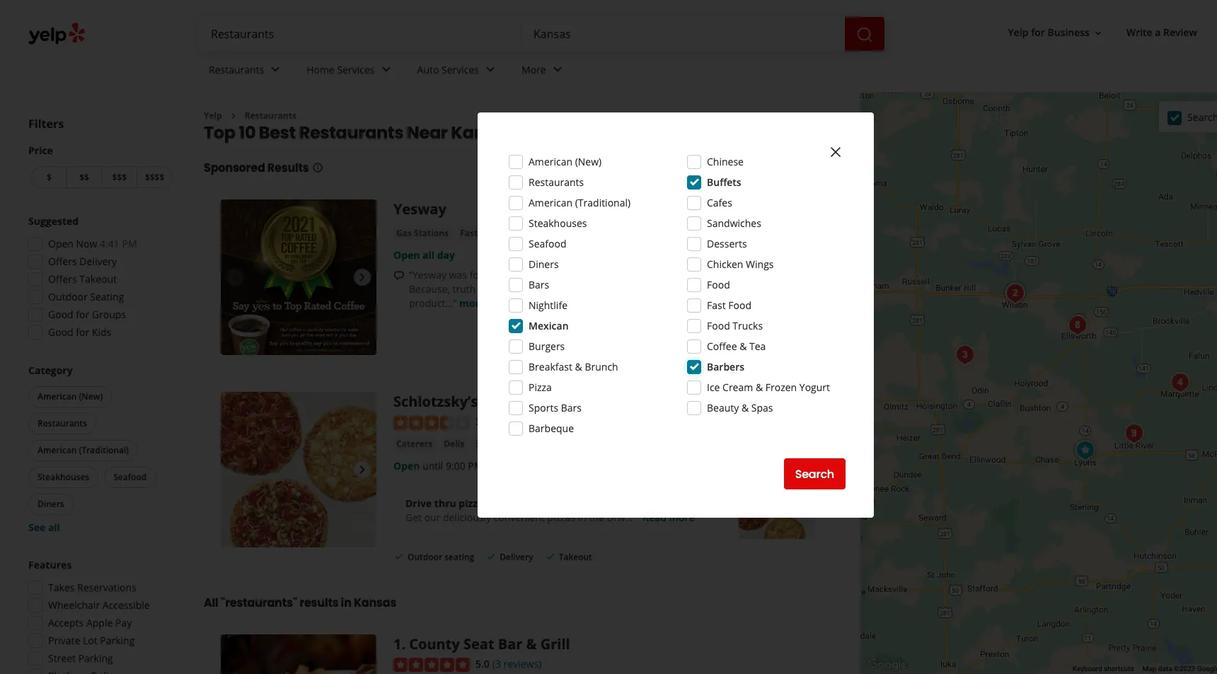 Task type: vqa. For each thing, say whether or not it's contained in the screenshot.
Desserts
yes



Task type: locate. For each thing, give the bounding box(es) containing it.
yelp for yelp link
[[204, 110, 222, 122]]

1 vertical spatial a
[[526, 269, 532, 282]]

read more
[[643, 511, 695, 524]]

made from scratch image
[[1001, 280, 1029, 308]]

services for auto services
[[442, 63, 479, 76]]

1 vertical spatial diners
[[38, 498, 64, 510]]

fast food down redesigned
[[707, 299, 752, 312]]

offers for offers delivery
[[48, 255, 77, 268]]

the
[[593, 283, 609, 296], [589, 511, 605, 524]]

outdoor for outdoor seating
[[48, 290, 88, 304]]

all inside group
[[48, 521, 60, 535]]

0 vertical spatial for
[[1032, 26, 1046, 39]]

1
[[394, 635, 402, 654]]

1 vertical spatial restaurants link
[[245, 110, 297, 122]]

1 horizontal spatial kansas
[[451, 121, 515, 145]]

pizza
[[529, 381, 552, 394]]

& up spas
[[756, 381, 763, 394]]

more link
[[510, 51, 578, 92]]

map
[[1143, 666, 1157, 673]]

0 horizontal spatial services
[[337, 63, 375, 76]]

street parking
[[48, 652, 113, 666]]

0 horizontal spatial fast
[[460, 228, 478, 240]]

open up 16 speech v2 icon on the left top
[[394, 249, 420, 262]]

parking down pay
[[100, 634, 135, 648]]

takeout
[[79, 273, 117, 286], [559, 551, 592, 563]]

0 vertical spatial diners
[[529, 258, 559, 271]]

1 slideshow element from the top
[[221, 200, 377, 356]]

american (new)
[[529, 155, 602, 169], [38, 391, 103, 403]]

the left case. at the right of the page
[[593, 283, 609, 296]]

accepts apple pay
[[48, 617, 132, 630]]

yesway
[[394, 200, 447, 219]]

see all
[[28, 521, 60, 535]]

not
[[542, 283, 557, 296]]

1 horizontal spatial drive
[[607, 511, 631, 524]]

0 horizontal spatial 24 chevron down v2 image
[[378, 61, 395, 78]]

yelp inside yelp for business button
[[1009, 26, 1029, 39]]

0 horizontal spatial 24 chevron down v2 image
[[267, 61, 284, 78]]

2 slideshow element from the top
[[221, 393, 377, 548]]

1 vertical spatial (new)
[[79, 391, 103, 403]]

kansas right 'near'
[[451, 121, 515, 145]]

for for kids
[[76, 326, 89, 339]]

write
[[1127, 26, 1153, 39]]

fast food up founded
[[460, 228, 501, 240]]

get directions link
[[711, 322, 816, 353]]

24 chevron down v2 image inside "home services" link
[[378, 61, 395, 78]]

1 24 chevron down v2 image from the left
[[267, 61, 284, 78]]

1 horizontal spatial in
[[578, 511, 587, 524]]

offers down the offers delivery
[[48, 273, 77, 286]]

seafood up the 'simple' in the top of the page
[[529, 237, 567, 251]]

0 horizontal spatial delivery
[[79, 255, 117, 268]]

1 16 checkmark v2 image from the left
[[394, 551, 405, 563]]

0 horizontal spatial (new)
[[79, 391, 103, 403]]

restaurants inside "link"
[[209, 63, 264, 76]]

1 horizontal spatial search
[[1188, 110, 1218, 124]]

takes
[[48, 581, 75, 595]]

services inside 'link'
[[442, 63, 479, 76]]

1 horizontal spatial fast food
[[707, 299, 752, 312]]

cafes
[[707, 196, 733, 210]]

0 horizontal spatial american (traditional)
[[38, 445, 129, 457]]

schlotzsky's image
[[221, 393, 377, 548]]

16 checkmark v2 image
[[394, 551, 405, 563], [545, 551, 556, 563]]

gas
[[396, 228, 412, 240]]

diners
[[529, 258, 559, 271], [38, 498, 64, 510]]

american (traditional) inside button
[[38, 445, 129, 457]]

2 good from the top
[[48, 326, 73, 339]]

1 vertical spatial seafood
[[113, 472, 147, 484]]

seafood down american (traditional) button
[[113, 472, 147, 484]]

more
[[460, 297, 486, 310], [669, 511, 695, 524]]

24 chevron down v2 image left home
[[267, 61, 284, 78]]

yelp for yelp for business
[[1009, 26, 1029, 39]]

fast food button
[[458, 227, 504, 241]]

more down the truth
[[460, 297, 486, 310]]

24 chevron down v2 image
[[378, 61, 395, 78], [482, 61, 499, 78]]

for left business
[[1032, 26, 1046, 39]]

good for groups
[[48, 308, 126, 321]]

drive left thru.
[[607, 511, 631, 524]]

2 vertical spatial for
[[76, 326, 89, 339]]

0 vertical spatial search
[[1188, 110, 1218, 124]]

1 vertical spatial american (traditional)
[[38, 445, 129, 457]]

offers for offers takeout
[[48, 273, 77, 286]]

write a review
[[1127, 26, 1198, 39]]

breakfast & brunch
[[529, 360, 619, 374]]

delivery right 16 checkmark v2 icon
[[500, 551, 534, 563]]

for for groups
[[76, 308, 89, 321]]

1 vertical spatial bars
[[561, 401, 582, 415]]

2 24 chevron down v2 image from the left
[[549, 61, 566, 78]]

good down good for groups
[[48, 326, 73, 339]]

None search field
[[200, 17, 888, 51]]

because,
[[409, 283, 450, 296]]

0 horizontal spatial (traditional)
[[79, 445, 129, 457]]

0 vertical spatial good
[[48, 308, 73, 321]]

for inside button
[[1032, 26, 1046, 39]]

fast inside search dialog
[[707, 299, 726, 312]]

chicken
[[707, 258, 744, 271]]

24 chevron down v2 image inside restaurants "link"
[[267, 61, 284, 78]]

county seat bar & grill link
[[409, 635, 570, 654]]

3.3 star rating image
[[394, 416, 470, 430]]

good for kids
[[48, 326, 111, 339]]

yelp link
[[204, 110, 222, 122]]

0 horizontal spatial a
[[526, 269, 532, 282]]

restaurants up the 16 info v2 image in the top of the page
[[299, 121, 404, 145]]

services
[[337, 63, 375, 76], [442, 63, 479, 76]]

0 horizontal spatial 16 checkmark v2 image
[[394, 551, 405, 563]]

brunch
[[585, 360, 619, 374]]

barbeque
[[529, 422, 574, 435]]

sandwiches up desserts
[[707, 217, 762, 230]]

fast
[[460, 228, 478, 240], [707, 299, 726, 312]]

open down suggested
[[48, 237, 74, 251]]

american (traditional) up stores
[[529, 196, 631, 210]]

2 vertical spatial group
[[24, 559, 176, 675]]

beauty
[[707, 401, 739, 415]]

open for sponsored results
[[394, 459, 420, 473]]

0 vertical spatial the
[[593, 283, 609, 296]]

diners button
[[28, 494, 73, 515]]

steakhouses inside 'button'
[[38, 472, 89, 484]]

1 vertical spatial american (new)
[[38, 391, 103, 403]]

2 offers from the top
[[48, 273, 77, 286]]

0 vertical spatial group
[[24, 215, 176, 344]]

reviews) down bar
[[504, 658, 542, 671]]

24 chevron down v2 image left the auto
[[378, 61, 395, 78]]

(new) inside search dialog
[[575, 155, 602, 169]]

1 horizontal spatial diners
[[529, 258, 559, 271]]

good up good for kids
[[48, 308, 73, 321]]

was
[[449, 269, 467, 282]]

bars right sports
[[561, 401, 582, 415]]

1 vertical spatial (traditional)
[[79, 445, 129, 457]]

& for brunch
[[575, 360, 583, 374]]

previous image
[[227, 269, 244, 286], [227, 462, 244, 479]]

pm right 4:41
[[122, 237, 137, 251]]

price group
[[28, 144, 176, 191]]

a right on
[[526, 269, 532, 282]]

yelp
[[1009, 26, 1029, 39], [204, 110, 222, 122]]

services right home
[[337, 63, 375, 76]]

review
[[1164, 26, 1198, 39]]

bars
[[529, 278, 550, 292], [561, 401, 582, 415]]

0 horizontal spatial drive
[[406, 497, 432, 510]]

bars up nightlife
[[529, 278, 550, 292]]

slideshow element for yesway
[[221, 200, 377, 356]]

kansas up 1
[[354, 596, 397, 612]]

kansas
[[451, 121, 515, 145], [354, 596, 397, 612]]

lot
[[83, 634, 97, 648]]

pm right 9:00
[[468, 459, 483, 473]]

slideshow element
[[221, 200, 377, 356], [221, 393, 377, 548]]

convenience
[[512, 228, 566, 240]]

all right see
[[48, 521, 60, 535]]

1 good from the top
[[48, 308, 73, 321]]

0 vertical spatial kansas
[[451, 121, 515, 145]]

our down thru
[[425, 511, 441, 524]]

reviews) down sports
[[509, 415, 547, 429]]

0 vertical spatial bars
[[529, 278, 550, 292]]

2 services from the left
[[442, 63, 479, 76]]

1 horizontal spatial american (new)
[[529, 155, 602, 169]]

filters
[[28, 116, 64, 132]]

our down convenient!
[[793, 283, 809, 296]]

0 horizontal spatial get
[[406, 511, 422, 524]]

yesway image
[[221, 200, 377, 356], [1072, 437, 1100, 465]]

0 vertical spatial offers
[[48, 255, 77, 268]]

1 vertical spatial steakhouses
[[38, 472, 89, 484]]

1 horizontal spatial 24 chevron down v2 image
[[482, 61, 499, 78]]

24 chevron down v2 image for more
[[549, 61, 566, 78]]

0 vertical spatial in
[[578, 511, 587, 524]]

0 horizontal spatial in
[[341, 596, 352, 612]]

0 vertical spatial seafood
[[529, 237, 567, 251]]

restaurants down the american (new) button
[[38, 418, 87, 430]]

private
[[48, 634, 80, 648]]

top
[[204, 121, 235, 145]]

the right pizzas
[[589, 511, 605, 524]]

1 horizontal spatial outdoor
[[408, 551, 443, 563]]

open now 4:41 pm
[[48, 237, 137, 251]]

diners up the see all
[[38, 498, 64, 510]]

1 horizontal spatial services
[[442, 63, 479, 76]]

& left brunch
[[575, 360, 583, 374]]

0 horizontal spatial fast food
[[460, 228, 501, 240]]

outdoor inside group
[[48, 290, 88, 304]]

fast right stations
[[460, 228, 478, 240]]

paden's place- bar image
[[1064, 312, 1092, 340]]

0 horizontal spatial search
[[796, 466, 835, 482]]

slideshow element for schlotzsky's
[[221, 393, 377, 548]]

thru.
[[634, 511, 656, 524]]

24 chevron down v2 image right "more" on the left top of the page
[[549, 61, 566, 78]]

more right read
[[669, 511, 695, 524]]

parking down private lot parking
[[78, 652, 113, 666]]

1 horizontal spatial seafood
[[529, 237, 567, 251]]

0 horizontal spatial all
[[48, 521, 60, 535]]

16 chevron right v2 image
[[228, 110, 239, 122]]

county seat bar & grill image
[[1071, 437, 1100, 465]]

tea
[[750, 340, 766, 353]]

takeout up seating
[[79, 273, 117, 286]]

1 vertical spatial for
[[76, 308, 89, 321]]

delis button
[[441, 437, 468, 452]]

results
[[267, 160, 309, 177]]

0 vertical spatial fast
[[460, 228, 478, 240]]

diners up not
[[529, 258, 559, 271]]

food up founded
[[480, 228, 501, 240]]

restaurants link up 16 chevron right v2 image
[[198, 51, 295, 92]]

read
[[643, 511, 667, 524]]

get
[[724, 329, 744, 345], [406, 511, 422, 524]]

sandwiches down (35
[[476, 438, 526, 450]]

the sample room image
[[1002, 280, 1030, 308]]

restaurants button
[[28, 413, 96, 435]]

1 offers from the top
[[48, 255, 77, 268]]

16 speech v2 image
[[394, 271, 405, 282]]

24 chevron down v2 image inside auto services 'link'
[[482, 61, 499, 78]]

keyboard shortcuts
[[1073, 666, 1135, 673]]

0 horizontal spatial bars
[[529, 278, 550, 292]]

food down chicken
[[707, 278, 730, 292]]

1 vertical spatial kansas
[[354, 596, 397, 612]]

trucks
[[733, 319, 763, 333]]

2 16 checkmark v2 image from the left
[[545, 551, 556, 563]]

get left tea
[[724, 329, 744, 345]]

1 vertical spatial previous image
[[227, 462, 244, 479]]

1 services from the left
[[337, 63, 375, 76]]

drive left thru
[[406, 497, 432, 510]]

1 horizontal spatial get
[[724, 329, 744, 345]]

(3
[[493, 658, 501, 671]]

sponsored results
[[204, 160, 309, 177]]

24 chevron down v2 image inside more link
[[549, 61, 566, 78]]

our down should at the top
[[686, 283, 702, 296]]

0 vertical spatial get
[[724, 329, 744, 345]]

group
[[24, 215, 176, 344], [25, 364, 176, 535], [24, 559, 176, 675]]

yelp left 16 chevron right v2 image
[[204, 110, 222, 122]]

1 horizontal spatial 24 chevron down v2 image
[[549, 61, 566, 78]]

accepts
[[48, 617, 84, 630]]

convenience stores
[[512, 228, 595, 240]]

0 horizontal spatial outdoor
[[48, 290, 88, 304]]

chinese
[[707, 155, 744, 169]]

restaurants up 16 chevron right v2 image
[[209, 63, 264, 76]]

$$$$
[[145, 171, 164, 183]]

pm for sponsored results
[[468, 459, 483, 473]]

1 vertical spatial offers
[[48, 273, 77, 286]]

0 vertical spatial yelp
[[1009, 26, 1029, 39]]

1 vertical spatial outdoor
[[408, 551, 443, 563]]

fast food inside search dialog
[[707, 299, 752, 312]]

open down caterers button
[[394, 459, 420, 473]]

0 vertical spatial sandwiches
[[707, 217, 762, 230]]

1 horizontal spatial more
[[669, 511, 695, 524]]

in right results
[[341, 596, 352, 612]]

1 horizontal spatial steakhouses
[[529, 217, 587, 230]]

0 vertical spatial slideshow element
[[221, 200, 377, 356]]

in
[[578, 511, 587, 524], [341, 596, 352, 612]]

1 previous image from the top
[[227, 269, 244, 286]]

outdoor left seating
[[408, 551, 443, 563]]

american (new) inside button
[[38, 391, 103, 403]]

(traditional) inside american (traditional) button
[[79, 445, 129, 457]]

offers
[[48, 255, 77, 268], [48, 273, 77, 286]]

bar
[[498, 635, 523, 654]]

(traditional) up seafood button
[[79, 445, 129, 457]]

fast down redesigned
[[707, 299, 726, 312]]

american (new) button
[[28, 387, 112, 408]]

yummy yummy asian cuisine chinese image
[[1071, 437, 1100, 465]]

parking
[[100, 634, 135, 648], [78, 652, 113, 666]]

outdoor down offers takeout
[[48, 290, 88, 304]]

near
[[407, 121, 448, 145]]

1 vertical spatial fast food
[[707, 299, 752, 312]]

0 vertical spatial (traditional)
[[575, 196, 631, 210]]

0 vertical spatial takeout
[[79, 273, 117, 286]]

restaurants up the convenience stores
[[529, 176, 584, 189]]

outdoor for outdoor seating
[[408, 551, 443, 563]]

all left day
[[423, 249, 435, 262]]

on
[[512, 269, 524, 282]]

& left spas
[[742, 401, 749, 415]]

1 horizontal spatial 16 checkmark v2 image
[[545, 551, 556, 563]]

1 vertical spatial all
[[48, 521, 60, 535]]

pm inside group
[[122, 237, 137, 251]]

auto services
[[417, 63, 479, 76]]

1 vertical spatial good
[[48, 326, 73, 339]]

& left tea
[[740, 340, 747, 353]]

16 checkmark v2 image down pizzas
[[545, 551, 556, 563]]

5.0
[[476, 658, 490, 671]]

yelp left business
[[1009, 26, 1029, 39]]

restaurants right 16 chevron right v2 image
[[245, 110, 297, 122]]

1 horizontal spatial fast
[[707, 299, 726, 312]]

group containing suggested
[[24, 215, 176, 344]]

steakhouses
[[529, 217, 587, 230], [38, 472, 89, 484]]

seating
[[445, 551, 475, 563]]

1 . county seat bar & grill
[[394, 635, 570, 654]]

1 horizontal spatial bars
[[561, 401, 582, 415]]

0 horizontal spatial takeout
[[79, 273, 117, 286]]

get for get our deliciously convenient pizzas in the  drive thru.
[[406, 511, 422, 524]]

street
[[48, 652, 76, 666]]

& for spas
[[742, 401, 749, 415]]

yelp for business button
[[1003, 20, 1110, 46]]

mo's place image
[[952, 341, 980, 370]]

food down redesigned
[[729, 299, 752, 312]]

1 vertical spatial slideshow element
[[221, 393, 377, 548]]

0 vertical spatial american (traditional)
[[529, 196, 631, 210]]

1 horizontal spatial yelp
[[1009, 26, 1029, 39]]

24 chevron down v2 image
[[267, 61, 284, 78], [549, 61, 566, 78]]

for down good for groups
[[76, 326, 89, 339]]

1 vertical spatial yelp
[[204, 110, 222, 122]]

0 vertical spatial a
[[1156, 26, 1161, 39]]

a right write
[[1156, 26, 1161, 39]]

in right pizzas
[[578, 511, 587, 524]]

results
[[300, 596, 339, 612]]

open inside group
[[48, 237, 74, 251]]

diners inside "button"
[[38, 498, 64, 510]]

(traditional) up stores
[[575, 196, 631, 210]]

delivery
[[79, 255, 117, 268], [500, 551, 534, 563]]

restaurants link right 16 chevron right v2 image
[[245, 110, 297, 122]]

services right the auto
[[442, 63, 479, 76]]

(traditional) inside search dialog
[[575, 196, 631, 210]]

chicken wings
[[707, 258, 774, 271]]

2 previous image from the top
[[227, 462, 244, 479]]

$$ button
[[66, 166, 102, 188]]

get down drive thru pizzas.
[[406, 511, 422, 524]]

24 chevron down v2 image for auto services
[[482, 61, 499, 78]]

2 24 chevron down v2 image from the left
[[482, 61, 499, 78]]

0 horizontal spatial american (new)
[[38, 391, 103, 403]]

seafood inside search dialog
[[529, 237, 567, 251]]

1 24 chevron down v2 image from the left
[[378, 61, 395, 78]]

0 vertical spatial drive
[[406, 497, 432, 510]]

food inside button
[[480, 228, 501, 240]]

delivery down open now 4:41 pm
[[79, 255, 117, 268]]

american (traditional) up steakhouses 'button'
[[38, 445, 129, 457]]

close image
[[828, 144, 845, 161]]

yelp for business
[[1009, 26, 1090, 39]]

data
[[1159, 666, 1173, 673]]

16 checkmark v2 image left outdoor seating on the bottom
[[394, 551, 405, 563]]

search image
[[857, 26, 874, 43]]

0 horizontal spatial kansas
[[354, 596, 397, 612]]

24 chevron down v2 image right auto services
[[482, 61, 499, 78]]

0 vertical spatial american (new)
[[529, 155, 602, 169]]

offers up offers takeout
[[48, 255, 77, 268]]

reviews)
[[509, 415, 547, 429], [504, 658, 542, 671]]

1 horizontal spatial (new)
[[575, 155, 602, 169]]

for up good for kids
[[76, 308, 89, 321]]

takeout down pizzas
[[559, 551, 592, 563]]

0 vertical spatial fast food
[[460, 228, 501, 240]]



Task type: describe. For each thing, give the bounding box(es) containing it.
more link
[[460, 297, 486, 310]]

idea:
[[568, 269, 590, 282]]

16 checkmark v2 image for outdoor seating
[[394, 551, 405, 563]]

previous image for schlotzsky's
[[227, 462, 244, 479]]

0 horizontal spatial our
[[425, 511, 441, 524]]

16 info v2 image
[[312, 162, 323, 174]]

& right bar
[[526, 635, 537, 654]]

for for business
[[1032, 26, 1046, 39]]

product…"
[[409, 297, 457, 310]]

convenience stores button
[[509, 227, 598, 241]]

next image
[[354, 269, 371, 286]]

1 horizontal spatial yesway image
[[1072, 437, 1100, 465]]

pm for filters
[[122, 237, 137, 251]]

$ button
[[31, 166, 66, 188]]

be
[[479, 283, 490, 296]]

stores,
[[759, 283, 790, 296]]

all for see
[[48, 521, 60, 535]]

american (new) inside search dialog
[[529, 155, 602, 169]]

open all day
[[394, 249, 455, 262]]

schlotzsky's link
[[394, 393, 478, 412]]

restaurants inside search dialog
[[529, 176, 584, 189]]

category
[[28, 364, 73, 377]]

convenience
[[592, 269, 650, 282]]

fast inside button
[[460, 228, 478, 240]]

desserts
[[707, 237, 747, 251]]

& for tea
[[740, 340, 747, 353]]

9:00
[[446, 459, 466, 473]]

diners inside search dialog
[[529, 258, 559, 271]]

1 vertical spatial drive
[[607, 511, 631, 524]]

american inside button
[[38, 391, 77, 403]]

steakhouses button
[[28, 467, 99, 489]]

0 vertical spatial restaurants link
[[198, 51, 295, 92]]

$
[[47, 171, 52, 183]]

(3 reviews)
[[493, 658, 542, 671]]

pizzas
[[548, 511, 576, 524]]

sandwiches inside search dialog
[[707, 217, 762, 230]]

all for open
[[423, 249, 435, 262]]

the inside "yesway was founded on a simple idea: convenience stores should be...well, convenient! because, truth be told, thats not always the case. thats why our redesigned stores, our product…"
[[593, 283, 609, 296]]

2 horizontal spatial our
[[793, 283, 809, 296]]

takes reservations
[[48, 581, 137, 595]]

grill
[[541, 635, 570, 654]]

©2023
[[1175, 666, 1196, 673]]

truth
[[453, 283, 476, 296]]

keyboard shortcuts button
[[1073, 665, 1135, 675]]

good for good for groups
[[48, 308, 73, 321]]

search dialog
[[0, 0, 1218, 675]]

1 vertical spatial parking
[[78, 652, 113, 666]]

oliver's beef & brew image
[[1121, 420, 1149, 448]]

stores
[[653, 269, 681, 282]]

group containing features
[[24, 559, 176, 675]]

sandwiches button
[[473, 437, 529, 452]]

fast food inside button
[[460, 228, 501, 240]]

accessible
[[102, 599, 150, 612]]

seat
[[464, 635, 495, 654]]

(new) inside button
[[79, 391, 103, 403]]

beauty & spas
[[707, 401, 774, 415]]

directions
[[747, 329, 802, 345]]

delivery inside group
[[79, 255, 117, 268]]

get for get directions
[[724, 329, 744, 345]]

good for good for kids
[[48, 326, 73, 339]]

offers takeout
[[48, 273, 117, 286]]

top 10 best restaurants near kansas
[[204, 121, 515, 145]]

outdoor seating
[[48, 290, 124, 304]]

open until 9:00 pm
[[394, 459, 483, 473]]

delis
[[444, 438, 465, 450]]

american (traditional) inside search dialog
[[529, 196, 631, 210]]

the ranch house image
[[1167, 369, 1195, 397]]

drive thru pizzas.
[[406, 497, 492, 510]]

map data ©2023 google
[[1143, 666, 1218, 673]]

3.3
[[476, 415, 490, 429]]

1 vertical spatial the
[[589, 511, 605, 524]]

redesigned
[[705, 283, 756, 296]]

features
[[28, 559, 72, 572]]

food trucks
[[707, 319, 763, 333]]

16 checkmark v2 image for takeout
[[545, 551, 556, 563]]

1 horizontal spatial a
[[1156, 26, 1161, 39]]

1 horizontal spatial our
[[686, 283, 702, 296]]

16 checkmark v2 image
[[486, 551, 497, 563]]

ice
[[707, 381, 720, 394]]

apple
[[86, 617, 113, 630]]

previous image for yesway
[[227, 269, 244, 286]]

why
[[665, 283, 684, 296]]

google image
[[864, 656, 911, 675]]

24 chevron down v2 image for home services
[[378, 61, 395, 78]]

stores
[[569, 228, 595, 240]]

steakhouses inside search dialog
[[529, 217, 587, 230]]

grandma's soda shop image
[[1002, 279, 1030, 307]]

burgers
[[529, 340, 565, 353]]

pizzas.
[[459, 497, 492, 510]]

coffee & tea
[[707, 340, 766, 353]]

sandwiches inside button
[[476, 438, 526, 450]]

county
[[409, 635, 460, 654]]

0 vertical spatial reviews)
[[509, 415, 547, 429]]

1 vertical spatial takeout
[[559, 551, 592, 563]]

24 chevron down v2 image for restaurants
[[267, 61, 284, 78]]

1 vertical spatial more
[[669, 511, 695, 524]]

gas stations
[[396, 228, 449, 240]]

5 star rating image
[[394, 658, 470, 673]]

a inside "yesway was founded on a simple idea: convenience stores should be...well, convenient! because, truth be told, thats not always the case. thats why our redesigned stores, our product…"
[[526, 269, 532, 282]]

reservations
[[77, 581, 137, 595]]

16 chevron down v2 image
[[1093, 27, 1104, 39]]

wheelchair
[[48, 599, 100, 612]]

user actions element
[[997, 20, 1218, 48]]

1 vertical spatial in
[[341, 596, 352, 612]]

cream
[[723, 381, 754, 394]]

midland railroad hotel & restaurant image
[[1002, 280, 1030, 308]]

thats
[[516, 283, 539, 296]]

mexican
[[529, 319, 569, 333]]

all "restaurants" results in kansas
[[204, 596, 397, 612]]

more
[[522, 63, 546, 76]]

1 vertical spatial reviews)
[[504, 658, 542, 671]]

delis link
[[441, 437, 468, 452]]

simple
[[534, 269, 565, 282]]

breakfast
[[529, 360, 573, 374]]

case.
[[611, 283, 634, 296]]

search inside button
[[796, 466, 835, 482]]

5.0 link
[[476, 656, 490, 672]]

seafood inside seafood button
[[113, 472, 147, 484]]

1 vertical spatial delivery
[[500, 551, 534, 563]]

sports bars
[[529, 401, 582, 415]]

map region
[[844, 0, 1218, 675]]

price
[[28, 144, 53, 157]]

sports
[[529, 401, 559, 415]]

0 horizontal spatial yesway image
[[221, 200, 377, 356]]

0 horizontal spatial more
[[460, 297, 486, 310]]

barbers
[[707, 360, 745, 374]]

american inside american (traditional) button
[[38, 445, 77, 457]]

next image
[[354, 462, 371, 479]]

offers delivery
[[48, 255, 117, 268]]

sandwiches link
[[473, 437, 529, 452]]

business
[[1048, 26, 1090, 39]]

"restaurants"
[[221, 596, 297, 612]]

fast food link
[[458, 227, 504, 241]]

sponsored
[[204, 160, 265, 177]]

services for home services
[[337, 63, 375, 76]]

"yesway
[[409, 269, 447, 282]]

business categories element
[[198, 51, 1218, 92]]

open for filters
[[48, 237, 74, 251]]

wheelchair accessible
[[48, 599, 150, 612]]

food up coffee
[[707, 319, 730, 333]]

group containing category
[[25, 364, 176, 535]]

all
[[204, 596, 219, 612]]

restaurants inside button
[[38, 418, 87, 430]]

$$$ button
[[102, 166, 137, 188]]

0 vertical spatial parking
[[100, 634, 135, 648]]

search button
[[784, 459, 846, 490]]



